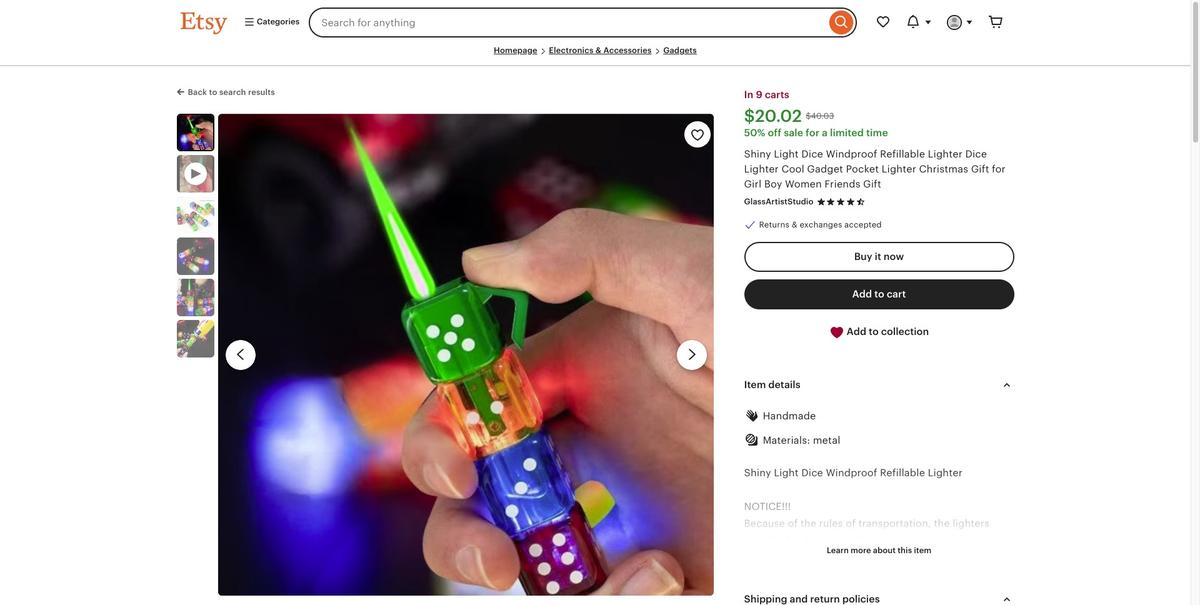 Task type: locate. For each thing, give the bounding box(es) containing it.
2 refillable from the top
[[881, 467, 926, 479]]

refillable up transportation,
[[881, 467, 926, 479]]

add for add to cart
[[853, 289, 873, 300]]

$20.02 $40.03
[[745, 106, 835, 126]]

electronics
[[549, 46, 594, 55]]

windproof down metal
[[826, 467, 878, 479]]

refillable for shiny light dice windproof refillable lighter
[[881, 467, 926, 479]]

christmas
[[920, 163, 969, 175]]

1 vertical spatial light
[[774, 467, 799, 479]]

for
[[806, 127, 820, 139], [993, 163, 1006, 175]]

dice
[[802, 148, 824, 160], [966, 148, 988, 160], [802, 467, 824, 479]]

couldn't
[[745, 535, 784, 547]]

to left the cart
[[875, 289, 885, 300]]

transportation,
[[859, 518, 932, 530]]

add inside add to cart button
[[853, 289, 873, 300]]

1 horizontal spatial shiny light dice windproof refillable lighter dice lighter image 1 image
[[218, 114, 714, 596]]

shiny light dice windproof refillable lighter
[[745, 467, 963, 479]]

item
[[914, 546, 932, 555]]

1 vertical spatial shiny
[[745, 467, 772, 479]]

you
[[813, 552, 831, 564], [926, 552, 944, 564]]

2 shiny from the top
[[745, 467, 772, 479]]

light up cool in the right of the page
[[774, 148, 799, 160]]

2 windproof from the top
[[826, 467, 878, 479]]

1 horizontal spatial for
[[993, 163, 1006, 175]]

you down delivered
[[813, 552, 831, 564]]

shiny for shiny light dice windproof refillable lighter
[[745, 467, 772, 479]]

lighter up "girl"
[[745, 163, 779, 175]]

shiny light dice windproof refillable lighter dice lighter image 1 image
[[218, 114, 714, 596], [178, 115, 213, 150]]

for left a
[[806, 127, 820, 139]]

to for search
[[209, 88, 217, 97]]

the right the so
[[760, 552, 776, 564]]

gift right christmas
[[972, 163, 990, 175]]

2 light from the top
[[774, 467, 799, 479]]

buy it now button
[[745, 242, 1015, 272]]

0 vertical spatial for
[[806, 127, 820, 139]]

the down the so
[[745, 569, 760, 581]]

to inside the notice!!! because of the rules of transportation, the lighters couldn't be delivered with gas. so the lighter you get is without gas, you need to refill the gas by your self!
[[974, 552, 984, 564]]

because
[[745, 518, 786, 530]]

add down add to cart button
[[847, 326, 867, 338]]

$20.02
[[745, 106, 802, 126]]

now
[[884, 251, 905, 263]]

gift
[[972, 163, 990, 175], [864, 178, 882, 190]]

1 horizontal spatial &
[[792, 220, 798, 230]]

0 vertical spatial shiny
[[745, 148, 772, 160]]

None search field
[[309, 8, 857, 38]]

1 vertical spatial gift
[[864, 178, 882, 190]]

for inside shiny light dice windproof refillable lighter dice lighter cool gadget pocket lighter christmas gift for girl boy women friends gift
[[993, 163, 1006, 175]]

windproof
[[826, 148, 878, 160], [826, 467, 878, 479]]

collection
[[882, 326, 929, 338]]

&
[[596, 46, 602, 55], [792, 220, 798, 230]]

1 vertical spatial windproof
[[826, 467, 878, 479]]

to left "collection"
[[869, 326, 879, 338]]

1 horizontal spatial of
[[846, 518, 856, 530]]

1 windproof from the top
[[826, 148, 878, 160]]

categories
[[255, 17, 300, 27]]

self!
[[822, 569, 843, 581]]

by
[[783, 569, 795, 581]]

search
[[219, 88, 246, 97]]

0 vertical spatial light
[[774, 148, 799, 160]]

gift down pocket
[[864, 178, 882, 190]]

add
[[853, 289, 873, 300], [847, 326, 867, 338]]

results
[[248, 88, 275, 97]]

shiny
[[745, 148, 772, 160], [745, 467, 772, 479]]

1 vertical spatial &
[[792, 220, 798, 230]]

1 light from the top
[[774, 148, 799, 160]]

& for electronics
[[596, 46, 602, 55]]

of
[[788, 518, 798, 530], [846, 518, 856, 530]]

add left the cart
[[853, 289, 873, 300]]

gas
[[763, 569, 780, 581]]

1 vertical spatial refillable
[[881, 467, 926, 479]]

1 horizontal spatial you
[[926, 552, 944, 564]]

$40.03
[[806, 111, 835, 120]]

0 vertical spatial add
[[853, 289, 873, 300]]

shiny light dice windproof refillable lighter dice lighter image 4 image
[[177, 279, 214, 316]]

to left refill
[[974, 552, 984, 564]]

return
[[811, 593, 840, 605]]

1 vertical spatial add
[[847, 326, 867, 338]]

rules
[[820, 518, 844, 530]]

buy it now
[[855, 251, 905, 263]]

menu bar
[[180, 45, 1011, 66]]

carts
[[765, 89, 790, 101]]

cart
[[887, 289, 906, 300]]

more
[[851, 546, 872, 555]]

refill
[[987, 552, 1008, 564]]

materials: metal
[[763, 435, 841, 447]]

0 horizontal spatial &
[[596, 46, 602, 55]]

1 vertical spatial for
[[993, 163, 1006, 175]]

light for shiny light dice windproof refillable lighter
[[774, 467, 799, 479]]

windproof up pocket
[[826, 148, 878, 160]]

add inside add to collection button
[[847, 326, 867, 338]]

glassartiststudio link
[[745, 197, 814, 207]]

so
[[745, 552, 757, 564]]

the left lighters
[[935, 518, 950, 530]]

windproof inside shiny light dice windproof refillable lighter dice lighter cool gadget pocket lighter christmas gift for girl boy women friends gift
[[826, 148, 878, 160]]

light inside shiny light dice windproof refillable lighter dice lighter cool gadget pocket lighter christmas gift for girl boy women friends gift
[[774, 148, 799, 160]]

gadget
[[808, 163, 844, 175]]

to for cart
[[875, 289, 885, 300]]

shipping
[[745, 593, 788, 605]]

shiny light dice windproof refillable lighter dice lighter image 2 image
[[177, 196, 214, 234]]

of up with on the bottom
[[846, 518, 856, 530]]

none search field inside categories banner
[[309, 8, 857, 38]]

friends
[[825, 178, 861, 190]]

light
[[774, 148, 799, 160], [774, 467, 799, 479]]

0 horizontal spatial you
[[813, 552, 831, 564]]

0 horizontal spatial of
[[788, 518, 798, 530]]

dice for shiny light dice windproof refillable lighter
[[802, 467, 824, 479]]

refillable
[[881, 148, 926, 160], [881, 467, 926, 479]]

lighter
[[779, 552, 811, 564]]

refillable down time
[[881, 148, 926, 160]]

& inside menu bar
[[596, 46, 602, 55]]

get
[[834, 552, 850, 564]]

shiny down 50%
[[745, 148, 772, 160]]

light down materials:
[[774, 467, 799, 479]]

policies
[[843, 593, 880, 605]]

0 vertical spatial &
[[596, 46, 602, 55]]

1 shiny from the top
[[745, 148, 772, 160]]

and
[[790, 593, 808, 605]]

for right christmas
[[993, 163, 1006, 175]]

0 vertical spatial refillable
[[881, 148, 926, 160]]

& right returns
[[792, 220, 798, 230]]

windproof for shiny light dice windproof refillable lighter
[[826, 467, 878, 479]]

1 refillable from the top
[[881, 148, 926, 160]]

& right electronics
[[596, 46, 602, 55]]

refillable inside shiny light dice windproof refillable lighter dice lighter cool gadget pocket lighter christmas gift for girl boy women friends gift
[[881, 148, 926, 160]]

of up be
[[788, 518, 798, 530]]

dice up christmas
[[966, 148, 988, 160]]

shiny inside shiny light dice windproof refillable lighter dice lighter cool gadget pocket lighter christmas gift for girl boy women friends gift
[[745, 148, 772, 160]]

girl
[[745, 178, 762, 190]]

dice down materials: metal
[[802, 467, 824, 479]]

dice up the gadget
[[802, 148, 824, 160]]

to right back at the left of the page
[[209, 88, 217, 97]]

shipping and return policies
[[745, 593, 880, 605]]

0 vertical spatial gift
[[972, 163, 990, 175]]

add for add to collection
[[847, 326, 867, 338]]

0 vertical spatial windproof
[[826, 148, 878, 160]]

in
[[745, 89, 754, 101]]

shiny up the 'notice!!!'
[[745, 467, 772, 479]]

item
[[745, 379, 766, 391]]

the
[[801, 518, 817, 530], [935, 518, 950, 530], [760, 552, 776, 564], [745, 569, 760, 581]]

homepage
[[494, 46, 538, 55]]

lighter
[[928, 148, 963, 160], [745, 163, 779, 175], [882, 163, 917, 175], [928, 467, 963, 479]]

you right gas,
[[926, 552, 944, 564]]



Task type: vqa. For each thing, say whether or not it's contained in the screenshot.
is
yes



Task type: describe. For each thing, give the bounding box(es) containing it.
gadgets link
[[664, 46, 697, 55]]

time
[[867, 127, 889, 139]]

learn
[[827, 546, 849, 555]]

lighter right pocket
[[882, 163, 917, 175]]

shiny light dice windproof refillable lighter dice lighter image 3 image
[[177, 238, 214, 275]]

metal
[[813, 435, 841, 447]]

sale
[[784, 127, 804, 139]]

shiny light dice windproof refillable lighter dice lighter image 5 image
[[177, 320, 214, 358]]

0 horizontal spatial shiny light dice windproof refillable lighter dice lighter image 1 image
[[178, 115, 213, 150]]

with
[[850, 535, 871, 547]]

1 horizontal spatial gift
[[972, 163, 990, 175]]

exchanges
[[800, 220, 843, 230]]

refillable for shiny light dice windproof refillable lighter dice lighter cool gadget pocket lighter christmas gift for girl boy women friends gift
[[881, 148, 926, 160]]

lighter up lighters
[[928, 467, 963, 479]]

a
[[822, 127, 828, 139]]

2 you from the left
[[926, 552, 944, 564]]

need
[[947, 552, 971, 564]]

electronics & accessories link
[[549, 46, 652, 55]]

the left rules
[[801, 518, 817, 530]]

back
[[188, 88, 207, 97]]

women
[[786, 178, 822, 190]]

add to collection
[[845, 326, 929, 338]]

this
[[898, 546, 913, 555]]

gadgets
[[664, 46, 697, 55]]

item details button
[[733, 370, 1026, 400]]

boy
[[765, 178, 783, 190]]

1 you from the left
[[813, 552, 831, 564]]

glassartiststudio
[[745, 197, 814, 207]]

pocket
[[847, 163, 879, 175]]

windproof for shiny light dice windproof refillable lighter dice lighter cool gadget pocket lighter christmas gift for girl boy women friends gift
[[826, 148, 878, 160]]

accessories
[[604, 46, 652, 55]]

returns
[[760, 220, 790, 230]]

notice!!!
[[745, 501, 791, 513]]

delivered
[[802, 535, 848, 547]]

materials:
[[763, 435, 811, 447]]

it
[[875, 251, 882, 263]]

categories banner
[[158, 0, 1033, 45]]

cool
[[782, 163, 805, 175]]

add to cart button
[[745, 280, 1015, 310]]

50%
[[745, 127, 766, 139]]

learn more about this item
[[827, 546, 932, 555]]

in 9 carts
[[745, 89, 790, 101]]

shipping and return policies button
[[733, 585, 1026, 605]]

categories button
[[234, 11, 305, 34]]

without
[[863, 552, 900, 564]]

notice!!! because of the rules of transportation, the lighters couldn't be delivered with gas. so the lighter you get is without gas, you need to refill the gas by your self!
[[745, 501, 1008, 581]]

learn more about this item button
[[818, 539, 941, 562]]

shiny for shiny light dice windproof refillable lighter dice lighter cool gadget pocket lighter christmas gift for girl boy women friends gift
[[745, 148, 772, 160]]

add to cart
[[853, 289, 906, 300]]

back to search results
[[188, 88, 275, 97]]

your
[[798, 569, 819, 581]]

Search for anything text field
[[309, 8, 826, 38]]

& for returns
[[792, 220, 798, 230]]

0 horizontal spatial gift
[[864, 178, 882, 190]]

homepage link
[[494, 46, 538, 55]]

handmade
[[763, 410, 816, 422]]

lighter up christmas
[[928, 148, 963, 160]]

gas.
[[874, 535, 894, 547]]

is
[[853, 552, 861, 564]]

1 of from the left
[[788, 518, 798, 530]]

buy
[[855, 251, 873, 263]]

accepted
[[845, 220, 882, 230]]

returns & exchanges accepted
[[760, 220, 882, 230]]

limited
[[831, 127, 864, 139]]

0 horizontal spatial for
[[806, 127, 820, 139]]

electronics & accessories
[[549, 46, 652, 55]]

dice for shiny light dice windproof refillable lighter dice lighter cool gadget pocket lighter christmas gift for girl boy women friends gift
[[802, 148, 824, 160]]

light for shiny light dice windproof refillable lighter dice lighter cool gadget pocket lighter christmas gift for girl boy women friends gift
[[774, 148, 799, 160]]

about
[[874, 546, 896, 555]]

item details
[[745, 379, 801, 391]]

off
[[768, 127, 782, 139]]

gas,
[[903, 552, 923, 564]]

9
[[756, 89, 763, 101]]

add to collection button
[[745, 317, 1015, 348]]

shiny light dice windproof refillable lighter dice lighter cool gadget pocket lighter christmas gift for girl boy women friends gift
[[745, 148, 1006, 190]]

back to search results link
[[177, 85, 275, 98]]

details
[[769, 379, 801, 391]]

lighters
[[953, 518, 990, 530]]

50% off sale for a limited time
[[745, 127, 889, 139]]

2 of from the left
[[846, 518, 856, 530]]

menu bar containing homepage
[[180, 45, 1011, 66]]

to for collection
[[869, 326, 879, 338]]

be
[[787, 535, 799, 547]]



